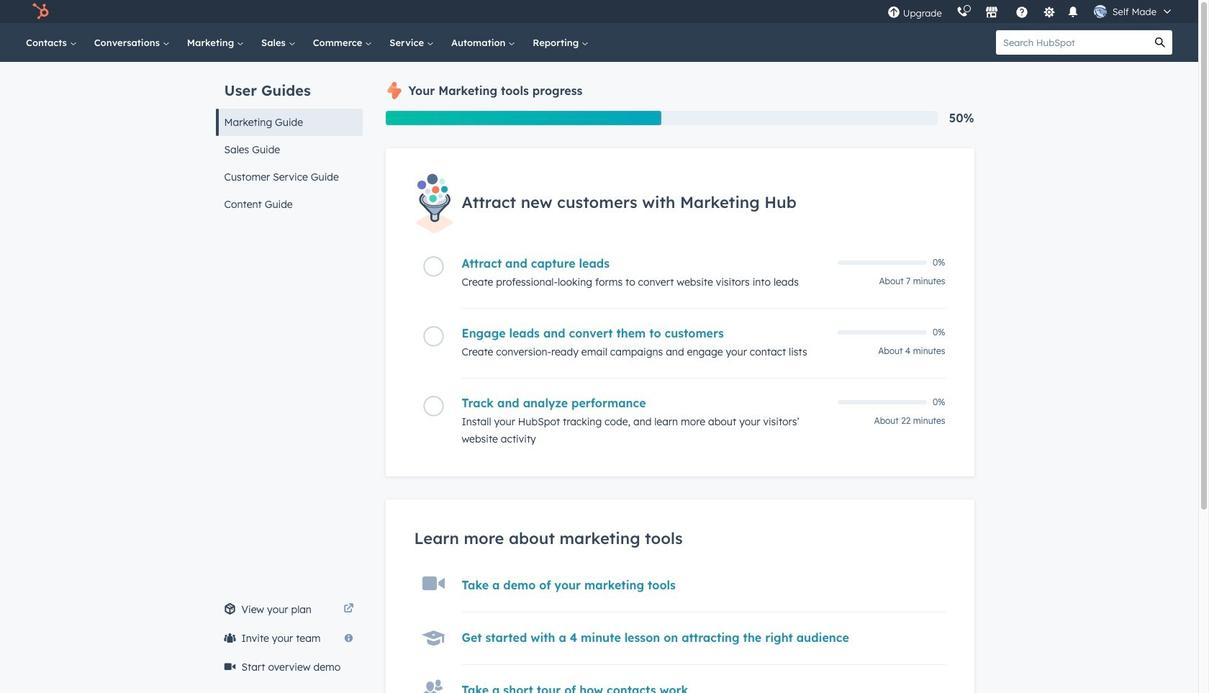 Task type: describe. For each thing, give the bounding box(es) containing it.
Search HubSpot search field
[[996, 30, 1148, 55]]

ruby anderson image
[[1094, 5, 1107, 18]]



Task type: locate. For each thing, give the bounding box(es) containing it.
progress bar
[[386, 111, 662, 125]]

link opens in a new window image
[[344, 601, 354, 618], [344, 604, 354, 615]]

marketplaces image
[[985, 6, 998, 19]]

2 link opens in a new window image from the top
[[344, 604, 354, 615]]

menu
[[880, 0, 1181, 23]]

1 link opens in a new window image from the top
[[344, 601, 354, 618]]

user guides element
[[216, 62, 362, 218]]



Task type: vqa. For each thing, say whether or not it's contained in the screenshot.
efforts.
no



